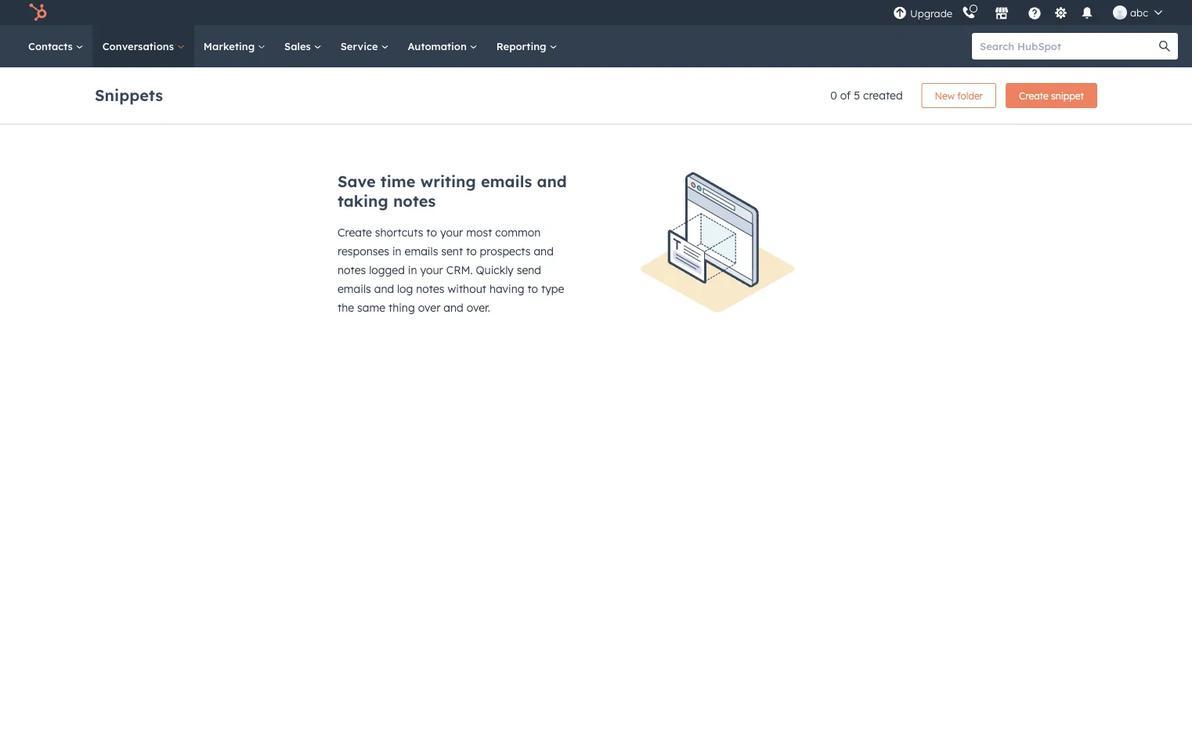 Task type: locate. For each thing, give the bounding box(es) containing it.
notes inside save time writing emails and taking notes
[[393, 191, 436, 211]]

1 horizontal spatial emails
[[405, 244, 438, 258]]

conversations link
[[93, 25, 194, 67]]

gary orlando image
[[1113, 5, 1127, 20]]

upgrade image
[[893, 7, 907, 21]]

create snippet
[[1019, 90, 1084, 101]]

2 vertical spatial to
[[528, 282, 538, 296]]

emails up the the
[[338, 282, 371, 296]]

logged
[[369, 263, 405, 277]]

having
[[490, 282, 525, 296]]

0 of 5 created
[[831, 89, 903, 102]]

0 vertical spatial emails
[[481, 172, 532, 191]]

and
[[537, 172, 567, 191], [534, 244, 554, 258], [374, 282, 394, 296], [444, 301, 464, 315]]

create for create shortcuts to your most common responses in emails sent to prospects and notes logged in your crm. quickly send emails and log notes without having to type the same thing over and over.
[[338, 226, 372, 239]]

create inside button
[[1019, 90, 1049, 101]]

notes
[[393, 191, 436, 211], [338, 263, 366, 277], [416, 282, 445, 296]]

service
[[341, 40, 381, 52]]

your
[[440, 226, 463, 239], [420, 263, 443, 277]]

1 vertical spatial to
[[466, 244, 477, 258]]

in
[[392, 244, 402, 258], [408, 263, 417, 277]]

create shortcuts to your most common responses in emails sent to prospects and notes logged in your crm. quickly send emails and log notes without having to type the same thing over and over.
[[338, 226, 564, 315]]

without
[[448, 282, 486, 296]]

service link
[[331, 25, 398, 67]]

2 vertical spatial notes
[[416, 282, 445, 296]]

and up common at the top of page
[[537, 172, 567, 191]]

1 horizontal spatial to
[[466, 244, 477, 258]]

hubspot link
[[19, 3, 59, 22]]

to right shortcuts
[[426, 226, 437, 239]]

emails down shortcuts
[[405, 244, 438, 258]]

and up send at the left top of page
[[534, 244, 554, 258]]

create inside create shortcuts to your most common responses in emails sent to prospects and notes logged in your crm. quickly send emails and log notes without having to type the same thing over and over.
[[338, 226, 372, 239]]

log
[[397, 282, 413, 296]]

0 vertical spatial create
[[1019, 90, 1049, 101]]

1 vertical spatial create
[[338, 226, 372, 239]]

5
[[854, 89, 860, 102]]

notifications button
[[1074, 0, 1101, 25]]

to down send at the left top of page
[[528, 282, 538, 296]]

in up the log at the left of page
[[408, 263, 417, 277]]

1 horizontal spatial in
[[408, 263, 417, 277]]

marketplaces button
[[986, 0, 1018, 25]]

to right sent
[[466, 244, 477, 258]]

help button
[[1022, 0, 1048, 25]]

menu
[[892, 0, 1174, 25]]

0 vertical spatial notes
[[393, 191, 436, 211]]

notes up shortcuts
[[393, 191, 436, 211]]

shortcuts
[[375, 226, 423, 239]]

your down sent
[[420, 263, 443, 277]]

calling icon button
[[956, 2, 982, 23]]

notifications image
[[1080, 7, 1094, 21]]

1 horizontal spatial create
[[1019, 90, 1049, 101]]

0
[[831, 89, 837, 102]]

create up responses
[[338, 226, 372, 239]]

sales
[[284, 40, 314, 52]]

0 horizontal spatial in
[[392, 244, 402, 258]]

create left snippet
[[1019, 90, 1049, 101]]

0 vertical spatial to
[[426, 226, 437, 239]]

calling icon image
[[962, 6, 976, 20]]

2 horizontal spatial emails
[[481, 172, 532, 191]]

reporting link
[[487, 25, 567, 67]]

0 horizontal spatial create
[[338, 226, 372, 239]]

common
[[495, 226, 541, 239]]

abc
[[1131, 6, 1148, 19]]

emails up common at the top of page
[[481, 172, 532, 191]]

1 vertical spatial emails
[[405, 244, 438, 258]]

notes down responses
[[338, 263, 366, 277]]

created
[[863, 89, 903, 102]]

to
[[426, 226, 437, 239], [466, 244, 477, 258], [528, 282, 538, 296]]

in down shortcuts
[[392, 244, 402, 258]]

conversations
[[102, 40, 177, 52]]

same
[[357, 301, 385, 315]]

your up sent
[[440, 226, 463, 239]]

sent
[[441, 244, 463, 258]]

create
[[1019, 90, 1049, 101], [338, 226, 372, 239]]

Search HubSpot search field
[[972, 33, 1164, 60]]

2 vertical spatial emails
[[338, 282, 371, 296]]

help image
[[1028, 7, 1042, 21]]

emails
[[481, 172, 532, 191], [405, 244, 438, 258], [338, 282, 371, 296]]

over.
[[467, 301, 490, 315]]

notes up over
[[416, 282, 445, 296]]

automation link
[[398, 25, 487, 67]]



Task type: vqa. For each thing, say whether or not it's contained in the screenshot.
the HubSpot 'IMAGE'
yes



Task type: describe. For each thing, give the bounding box(es) containing it.
create snippet button
[[1006, 83, 1098, 108]]

prospects
[[480, 244, 531, 258]]

save time writing emails and taking notes
[[338, 172, 567, 211]]

search image
[[1159, 41, 1170, 52]]

of
[[840, 89, 851, 102]]

search button
[[1152, 33, 1178, 60]]

marketing link
[[194, 25, 275, 67]]

settings image
[[1054, 7, 1068, 21]]

upgrade
[[910, 7, 953, 20]]

marketing
[[204, 40, 258, 52]]

contacts link
[[19, 25, 93, 67]]

reporting
[[496, 40, 550, 52]]

new folder button
[[922, 83, 997, 108]]

snippets
[[95, 85, 163, 105]]

taking
[[338, 191, 388, 211]]

0 horizontal spatial to
[[426, 226, 437, 239]]

and inside save time writing emails and taking notes
[[537, 172, 567, 191]]

emails inside save time writing emails and taking notes
[[481, 172, 532, 191]]

time
[[381, 172, 416, 191]]

the
[[338, 301, 354, 315]]

new folder
[[935, 90, 983, 101]]

1 vertical spatial your
[[420, 263, 443, 277]]

settings link
[[1051, 4, 1071, 21]]

writing
[[420, 172, 476, 191]]

create for create snippet
[[1019, 90, 1049, 101]]

menu containing abc
[[892, 0, 1174, 25]]

sales link
[[275, 25, 331, 67]]

type
[[541, 282, 564, 296]]

snippets banner
[[95, 78, 1098, 108]]

marketplaces image
[[995, 7, 1009, 21]]

0 vertical spatial your
[[440, 226, 463, 239]]

quickly
[[476, 263, 514, 277]]

responses
[[338, 244, 389, 258]]

0 horizontal spatial emails
[[338, 282, 371, 296]]

over
[[418, 301, 441, 315]]

1 vertical spatial in
[[408, 263, 417, 277]]

2 horizontal spatial to
[[528, 282, 538, 296]]

crm.
[[446, 263, 473, 277]]

hubspot image
[[28, 3, 47, 22]]

send
[[517, 263, 541, 277]]

and down logged
[[374, 282, 394, 296]]

automation
[[408, 40, 470, 52]]

most
[[466, 226, 492, 239]]

abc button
[[1104, 0, 1172, 25]]

1 vertical spatial notes
[[338, 263, 366, 277]]

snippet
[[1051, 90, 1084, 101]]

thing
[[389, 301, 415, 315]]

0 vertical spatial in
[[392, 244, 402, 258]]

contacts
[[28, 40, 76, 52]]

and down without
[[444, 301, 464, 315]]

folder
[[958, 90, 983, 101]]

save
[[338, 172, 376, 191]]

new
[[935, 90, 955, 101]]



